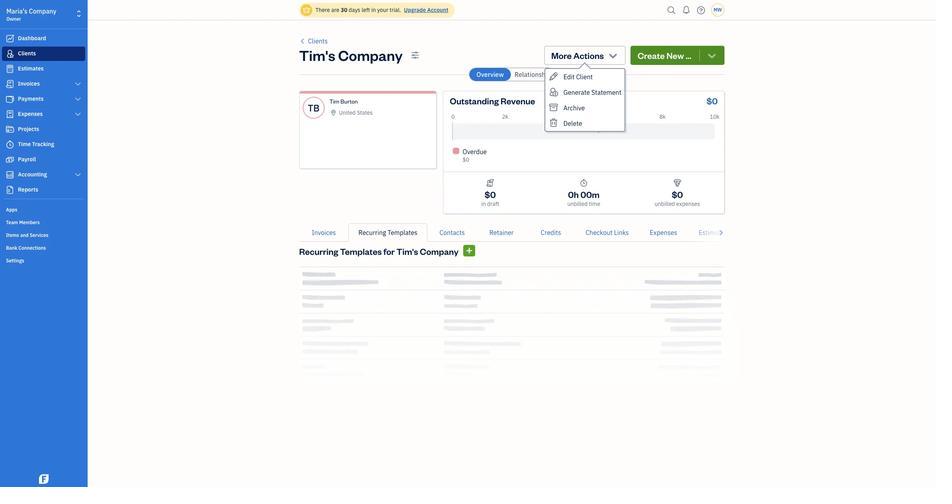 Task type: describe. For each thing, give the bounding box(es) containing it.
payroll
[[18, 156, 36, 163]]

accounting link
[[2, 168, 85, 182]]

time tracking link
[[2, 138, 85, 152]]

recurring templates
[[359, 229, 418, 237]]

client image
[[5, 50, 15, 58]]

expenses inside main element
[[18, 110, 43, 118]]

team members link
[[2, 216, 85, 228]]

team
[[6, 220, 18, 226]]

delete button
[[546, 116, 625, 131]]

$0 unbilled expenses
[[655, 189, 701, 208]]

1 vertical spatial estimates link
[[689, 224, 738, 242]]

archive button
[[546, 100, 625, 116]]

maria's company owner
[[6, 7, 56, 22]]

draft
[[488, 201, 500, 208]]

credits
[[541, 229, 562, 237]]

more actions button
[[545, 46, 626, 65]]

create new … button
[[631, 46, 725, 65]]

chevron large down image for expenses
[[74, 111, 82, 118]]

0
[[452, 113, 455, 120]]

00m
[[581, 189, 600, 200]]

contacts
[[440, 229, 465, 237]]

expenses
[[677, 201, 701, 208]]

in inside '$0 in draft'
[[482, 201, 486, 208]]

10k
[[711, 113, 720, 120]]

checkout links
[[586, 229, 629, 237]]

0 vertical spatial tim's
[[299, 46, 336, 65]]

paid
[[598, 126, 609, 134]]

chevron large down image for invoices
[[74, 81, 82, 87]]

expenses link inside main element
[[2, 107, 85, 122]]

…
[[686, 50, 692, 61]]

0h 00m unbilled time
[[568, 189, 601, 208]]

reports
[[18, 186, 38, 193]]

upgrade
[[404, 6, 426, 14]]

are for there
[[332, 6, 340, 14]]

projects link
[[2, 122, 85, 137]]

clients inside clients link
[[18, 50, 36, 57]]

team members
[[6, 220, 40, 226]]

search image
[[666, 4, 679, 16]]

relationship link
[[512, 68, 555, 81]]

burton
[[341, 98, 358, 105]]

$0 in draft
[[482, 189, 500, 208]]

money image
[[5, 156, 15, 164]]

1 horizontal spatial invoices link
[[299, 224, 349, 242]]

templates for recurring templates for tim's company
[[340, 246, 382, 257]]

main element
[[0, 0, 108, 488]]

projects
[[18, 126, 39, 133]]

all
[[591, 126, 597, 134]]

2 horizontal spatial company
[[420, 246, 459, 257]]

reports link
[[2, 183, 85, 197]]

time
[[18, 141, 31, 148]]

edit client link
[[546, 69, 625, 85]]

edit client
[[564, 73, 593, 81]]

time tracking
[[18, 141, 54, 148]]

30
[[341, 6, 348, 14]]

create new …
[[638, 50, 692, 61]]

actions
[[574, 50, 604, 61]]

tracking
[[32, 141, 54, 148]]

items
[[6, 232, 19, 238]]

maria's
[[6, 7, 27, 15]]

1 vertical spatial expenses link
[[639, 224, 689, 242]]

trial.
[[390, 6, 401, 14]]

chart image
[[5, 171, 15, 179]]

retainer link
[[477, 224, 527, 242]]

overview
[[477, 71, 504, 79]]

payments link
[[2, 92, 85, 106]]

mapmarker image
[[330, 110, 338, 116]]

account
[[428, 6, 449, 14]]

0 vertical spatial invoices link
[[2, 77, 85, 91]]

time
[[589, 201, 601, 208]]

create new … button
[[631, 46, 725, 65]]

create
[[638, 50, 665, 61]]

payments
[[18, 95, 44, 102]]

dashboard
[[18, 35, 46, 42]]

mw
[[714, 7, 723, 13]]

$0 for $0
[[707, 95, 718, 106]]

client
[[577, 73, 593, 81]]

more actions
[[552, 50, 604, 61]]

checkout
[[586, 229, 613, 237]]

bank connections
[[6, 245, 46, 251]]

1 horizontal spatial expenses
[[650, 229, 678, 237]]

0h
[[569, 189, 579, 200]]

tim
[[330, 98, 340, 105]]

settings link
[[2, 255, 85, 267]]



Task type: vqa. For each thing, say whether or not it's contained in the screenshot.
Search image
yes



Task type: locate. For each thing, give the bounding box(es) containing it.
chevron large down image for payments
[[74, 96, 82, 102]]

1 chevron large down image from the top
[[74, 81, 82, 87]]

expenses down payments in the left of the page
[[18, 110, 43, 118]]

generate statement button
[[546, 85, 625, 100]]

estimates link down expenses in the top of the page
[[689, 224, 738, 242]]

1 horizontal spatial unbilled
[[655, 201, 676, 208]]

0 vertical spatial company
[[29, 7, 56, 15]]

1 horizontal spatial clients
[[308, 37, 328, 45]]

connections
[[18, 245, 46, 251]]

0 vertical spatial in
[[372, 6, 376, 14]]

1 horizontal spatial recurring
[[359, 229, 386, 237]]

0 horizontal spatial in
[[372, 6, 376, 14]]

unbilled down 0h on the top
[[568, 201, 588, 208]]

invoices are all paid
[[559, 126, 609, 134]]

2 vertical spatial company
[[420, 246, 459, 257]]

1 vertical spatial company
[[338, 46, 403, 65]]

0 horizontal spatial expenses link
[[2, 107, 85, 122]]

estimates link
[[2, 62, 85, 76], [689, 224, 738, 242]]

1 unbilled from the left
[[568, 201, 588, 208]]

members
[[19, 220, 40, 226]]

templates left for on the left bottom
[[340, 246, 382, 257]]

more
[[552, 50, 572, 61]]

united
[[339, 109, 356, 116]]

1 horizontal spatial expenses link
[[639, 224, 689, 242]]

chevron large down image inside expenses "link"
[[74, 111, 82, 118]]

timer image
[[5, 141, 15, 149]]

notifications image
[[681, 2, 693, 18]]

0 vertical spatial invoices
[[18, 80, 40, 87]]

report image
[[5, 186, 15, 194]]

generate statement
[[564, 89, 622, 96]]

expenses down $0 unbilled expenses
[[650, 229, 678, 237]]

0 horizontal spatial invoices link
[[2, 77, 85, 91]]

links
[[615, 229, 629, 237]]

outstanding revenue
[[450, 95, 536, 106]]

and
[[20, 232, 29, 238]]

$0 for $0 in draft
[[485, 189, 496, 200]]

1 horizontal spatial in
[[482, 201, 486, 208]]

chevron large down image up the payments link at the left top of page
[[74, 81, 82, 87]]

settings
[[6, 258, 24, 264]]

dashboard link
[[2, 31, 85, 46]]

templates up for on the left bottom
[[388, 229, 418, 237]]

crown image
[[303, 6, 311, 14]]

0 horizontal spatial templates
[[340, 246, 382, 257]]

0 vertical spatial chevron large down image
[[74, 96, 82, 102]]

checkout links link
[[576, 224, 639, 242]]

for
[[384, 246, 395, 257]]

1 vertical spatial clients
[[18, 50, 36, 57]]

overdue $0
[[463, 148, 487, 163]]

chevronleft image
[[299, 36, 307, 46]]

1 horizontal spatial company
[[338, 46, 403, 65]]

chevron large down image inside 'accounting' link
[[74, 172, 82, 178]]

plus image
[[466, 246, 473, 256]]

upgrade account link
[[403, 6, 449, 14]]

1 horizontal spatial templates
[[388, 229, 418, 237]]

items and services link
[[2, 229, 85, 241]]

generate
[[564, 89, 590, 96]]

freshbooks image
[[37, 475, 50, 484]]

recurring templates link
[[349, 224, 428, 242]]

2 chevron large down image from the top
[[74, 111, 82, 118]]

$0 up draft
[[485, 189, 496, 200]]

unbilled inside 0h 00m unbilled time
[[568, 201, 588, 208]]

estimates link down clients link
[[2, 62, 85, 76]]

0 vertical spatial are
[[332, 6, 340, 14]]

tb
[[308, 101, 320, 114]]

project image
[[5, 126, 15, 134]]

chevron large down image inside the payments link
[[74, 96, 82, 102]]

0 vertical spatial expenses
[[18, 110, 43, 118]]

0 vertical spatial clients
[[308, 37, 328, 45]]

chevron large down image for accounting
[[74, 172, 82, 178]]

recurring templates for tim's company
[[299, 246, 459, 257]]

tim's company
[[299, 46, 403, 65]]

owner
[[6, 16, 21, 22]]

1 horizontal spatial invoices
[[312, 229, 336, 237]]

revenue
[[501, 95, 536, 106]]

unbilled inside $0 unbilled expenses
[[655, 201, 676, 208]]

$0 link
[[707, 95, 718, 106]]

company inside maria's company owner
[[29, 7, 56, 15]]

united states
[[339, 109, 373, 116]]

0 vertical spatial estimates
[[18, 65, 44, 72]]

overview link
[[470, 68, 511, 81]]

0 vertical spatial expenses link
[[2, 107, 85, 122]]

$0
[[707, 95, 718, 106], [463, 156, 470, 163], [485, 189, 496, 200], [672, 189, 684, 200]]

items and services
[[6, 232, 49, 238]]

2 vertical spatial invoices
[[312, 229, 336, 237]]

expenses link down $0 unbilled expenses
[[639, 224, 689, 242]]

0 vertical spatial estimates link
[[2, 62, 85, 76]]

chevron large down image
[[74, 96, 82, 102], [74, 111, 82, 118]]

next image
[[718, 228, 725, 238]]

clients
[[308, 37, 328, 45], [18, 50, 36, 57]]

are for invoices
[[582, 126, 590, 134]]

are left 30
[[332, 6, 340, 14]]

go to help image
[[695, 4, 708, 16]]

estimates inside main element
[[18, 65, 44, 72]]

estimates down expenses in the top of the page
[[699, 229, 728, 237]]

chevron large down image up reports link
[[74, 172, 82, 178]]

dashboard image
[[5, 35, 15, 43]]

2 chevron large down image from the top
[[74, 172, 82, 178]]

1 vertical spatial tim's
[[397, 246, 419, 257]]

0 horizontal spatial expenses
[[18, 110, 43, 118]]

1 vertical spatial chevron large down image
[[74, 111, 82, 118]]

relationship
[[515, 71, 552, 79]]

1 horizontal spatial estimates link
[[689, 224, 738, 242]]

expense image
[[5, 110, 15, 118]]

delete
[[564, 120, 583, 128]]

8k
[[660, 113, 666, 120]]

bank
[[6, 245, 17, 251]]

days
[[349, 6, 361, 14]]

settings for this client image
[[411, 51, 420, 60]]

archive
[[564, 104, 585, 112]]

$0 up expenses in the top of the page
[[672, 189, 684, 200]]

$0 inside '$0 in draft'
[[485, 189, 496, 200]]

1 vertical spatial chevron large down image
[[74, 172, 82, 178]]

unbilled left expenses in the top of the page
[[655, 201, 676, 208]]

recurring for recurring templates for tim's company
[[299, 246, 339, 257]]

clients link
[[2, 47, 85, 61]]

1 vertical spatial expenses
[[650, 229, 678, 237]]

estimates
[[18, 65, 44, 72], [699, 229, 728, 237]]

tim burton
[[330, 98, 358, 105]]

your
[[378, 6, 389, 14]]

invoices inside main element
[[18, 80, 40, 87]]

$0 for $0 unbilled expenses
[[672, 189, 684, 200]]

statement
[[592, 89, 622, 96]]

retainer
[[490, 229, 514, 237]]

payment image
[[5, 95, 15, 103]]

chevrondown image
[[608, 50, 619, 61]]

clients button
[[299, 36, 328, 46]]

$0 up 10k on the right of page
[[707, 95, 718, 106]]

templates
[[388, 229, 418, 237], [340, 246, 382, 257]]

2 unbilled from the left
[[655, 201, 676, 208]]

0 vertical spatial chevron large down image
[[74, 81, 82, 87]]

expenses
[[18, 110, 43, 118], [650, 229, 678, 237]]

estimates down clients link
[[18, 65, 44, 72]]

templates for recurring templates
[[388, 229, 418, 237]]

0 horizontal spatial invoices
[[18, 80, 40, 87]]

0 vertical spatial templates
[[388, 229, 418, 237]]

1 vertical spatial recurring
[[299, 246, 339, 257]]

$0 down overdue at the top
[[463, 156, 470, 163]]

apps
[[6, 207, 17, 213]]

outstanding
[[450, 95, 499, 106]]

0 horizontal spatial clients
[[18, 50, 36, 57]]

1 horizontal spatial are
[[582, 126, 590, 134]]

chevron large down image
[[74, 81, 82, 87], [74, 172, 82, 178]]

bank connections link
[[2, 242, 85, 254]]

recurring for recurring templates
[[359, 229, 386, 237]]

clients down dashboard
[[18, 50, 36, 57]]

1 vertical spatial invoices link
[[299, 224, 349, 242]]

mw button
[[712, 3, 725, 17]]

contacts link
[[428, 224, 477, 242]]

invoice image
[[5, 80, 15, 88]]

in
[[372, 6, 376, 14], [482, 201, 486, 208]]

1 horizontal spatial estimates
[[699, 229, 728, 237]]

1 chevron large down image from the top
[[74, 96, 82, 102]]

expenses link up projects link at the top of page
[[2, 107, 85, 122]]

2 horizontal spatial invoices
[[559, 126, 580, 134]]

services
[[30, 232, 49, 238]]

1 vertical spatial invoices
[[559, 126, 580, 134]]

there are 30 days left in your trial. upgrade account
[[316, 6, 449, 14]]

in left draft
[[482, 201, 486, 208]]

company for maria's company owner
[[29, 7, 56, 15]]

0 horizontal spatial estimates
[[18, 65, 44, 72]]

clients right chevronleft icon
[[308, 37, 328, 45]]

company for tim's company
[[338, 46, 403, 65]]

estimate image
[[5, 65, 15, 73]]

0 horizontal spatial company
[[29, 7, 56, 15]]

0 horizontal spatial tim's
[[299, 46, 336, 65]]

left
[[362, 6, 370, 14]]

0 horizontal spatial unbilled
[[568, 201, 588, 208]]

0 horizontal spatial recurring
[[299, 246, 339, 257]]

chevrondown image
[[707, 50, 718, 61]]

1 vertical spatial templates
[[340, 246, 382, 257]]

company
[[29, 7, 56, 15], [338, 46, 403, 65], [420, 246, 459, 257]]

tim's
[[299, 46, 336, 65], [397, 246, 419, 257]]

apps link
[[2, 204, 85, 216]]

0 vertical spatial recurring
[[359, 229, 386, 237]]

1 horizontal spatial tim's
[[397, 246, 419, 257]]

in right the left
[[372, 6, 376, 14]]

1 vertical spatial are
[[582, 126, 590, 134]]

are left 'all'
[[582, 126, 590, 134]]

overdue
[[463, 148, 487, 156]]

1 vertical spatial estimates
[[699, 229, 728, 237]]

$0 inside overdue $0
[[463, 156, 470, 163]]

new
[[667, 50, 685, 61]]

clients inside clients button
[[308, 37, 328, 45]]

$0 inside $0 unbilled expenses
[[672, 189, 684, 200]]

0 horizontal spatial estimates link
[[2, 62, 85, 76]]

2k
[[503, 113, 509, 120]]

1 vertical spatial in
[[482, 201, 486, 208]]

edit
[[564, 73, 575, 81]]

0 horizontal spatial are
[[332, 6, 340, 14]]



